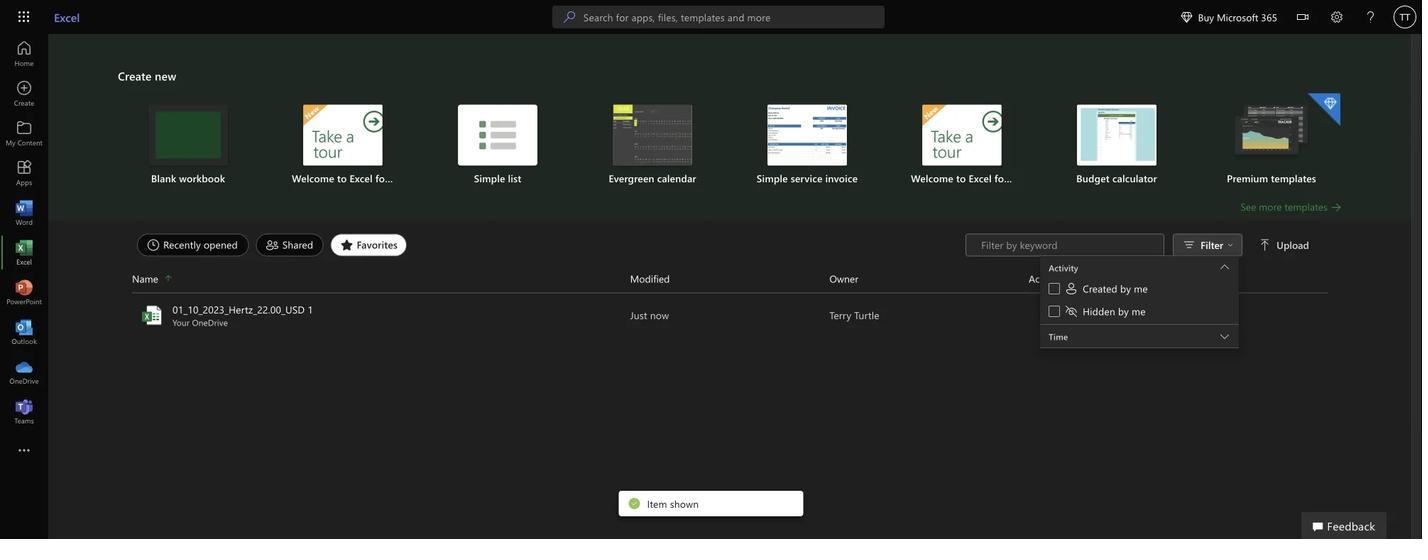Task type: locate. For each thing, give the bounding box(es) containing it.
excel for 2nd welcome to excel for the web element from the right
[[350, 172, 373, 185]]

excel banner
[[0, 0, 1423, 37]]

web for second welcome to excel for the web element
[[1029, 172, 1048, 185]]

me
[[1135, 282, 1148, 296], [1132, 305, 1146, 318]]

my content image
[[17, 126, 31, 141]]

hidden
[[1083, 305, 1116, 318]]

more
[[1260, 200, 1283, 213]]

welcome for second welcome to excel for the web image
[[911, 172, 954, 185]]

row
[[132, 271, 1328, 294]]

recently opened tab
[[134, 234, 253, 257]]

1 vertical spatial by
[[1119, 305, 1130, 318]]

2 simple from the left
[[757, 172, 788, 185]]

onedrive image
[[17, 365, 31, 379]]

2 welcome from the left
[[911, 172, 954, 185]]

2 to from the left
[[957, 172, 966, 185]]

for for second welcome to excel for the web image
[[995, 172, 1008, 185]]

simple list image
[[458, 105, 538, 166]]

1 welcome from the left
[[292, 172, 335, 185]]

web
[[409, 172, 428, 185], [1029, 172, 1048, 185]]

simple list
[[474, 172, 522, 185]]

upload
[[1277, 239, 1310, 252]]

templates right more
[[1285, 200, 1328, 213]]

templates
[[1272, 172, 1317, 185], [1285, 200, 1328, 213]]

1 horizontal spatial welcome
[[911, 172, 954, 185]]

1 horizontal spatial the
[[1011, 172, 1026, 185]]

see more templates
[[1241, 200, 1328, 213]]

welcome to excel for the web element
[[274, 105, 428, 186], [894, 105, 1048, 186]]

teams image
[[17, 405, 31, 419]]

create new
[[118, 68, 176, 83]]

simple service invoice element
[[739, 105, 877, 186]]

1 horizontal spatial web
[[1029, 172, 1048, 185]]

 upload
[[1260, 239, 1310, 252]]

by down created by me
[[1119, 305, 1130, 318]]

1 simple from the left
[[474, 172, 505, 185]]

2 welcome to excel for the web from the left
[[911, 172, 1048, 185]]

0 horizontal spatial the
[[392, 172, 407, 185]]

toast notification item shown region
[[619, 492, 804, 517]]

create image
[[17, 87, 31, 101]]

simple service invoice
[[757, 172, 858, 185]]

1 horizontal spatial for
[[995, 172, 1008, 185]]

welcome to excel for the web image
[[303, 105, 383, 166], [923, 105, 1002, 166]]

activity
[[1049, 262, 1079, 274], [1029, 272, 1062, 286]]

1 for from the left
[[376, 172, 389, 185]]

me down created by me checkbox item
[[1132, 305, 1146, 318]]

excel
[[54, 9, 80, 25], [350, 172, 373, 185], [969, 172, 992, 185]]

premium templates element
[[1203, 93, 1341, 186]]

simple for simple service invoice
[[757, 172, 788, 185]]

simple left service on the right top of page
[[757, 172, 788, 185]]

welcome to excel for the web
[[292, 172, 428, 185], [911, 172, 1048, 185]]

for
[[376, 172, 389, 185], [995, 172, 1008, 185]]

activity inside column header
[[1029, 272, 1062, 286]]

365
[[1262, 10, 1278, 23]]

1 horizontal spatial welcome to excel for the web element
[[894, 105, 1048, 186]]

2 for from the left
[[995, 172, 1008, 185]]

your
[[173, 317, 190, 329]]

to
[[337, 172, 347, 185], [957, 172, 966, 185]]

created by me
[[1083, 282, 1148, 296]]

None search field
[[553, 6, 885, 28]]

row containing name
[[132, 271, 1328, 294]]

menu
[[1041, 256, 1240, 256], [1041, 256, 1240, 325], [1041, 279, 1240, 325]]

item shown
[[648, 498, 699, 511]]

tab list
[[134, 234, 966, 257]]

tab list inside create new main content
[[134, 234, 966, 257]]

1 welcome to excel for the web from the left
[[292, 172, 428, 185]]

excel inside banner
[[54, 9, 80, 25]]


[[1260, 240, 1272, 251]]

evergreen calendar image
[[613, 105, 693, 166]]

1 welcome to excel for the web image from the left
[[303, 105, 383, 166]]

1 horizontal spatial simple
[[757, 172, 788, 185]]

list
[[118, 92, 1343, 200]]

budget calculator
[[1077, 172, 1158, 185]]

feedback button
[[1302, 513, 1387, 540]]

simple list element
[[429, 105, 567, 186]]

0 vertical spatial by
[[1121, 282, 1132, 296]]

budget
[[1077, 172, 1110, 185]]

hidden by me element
[[1065, 305, 1146, 319]]

1 horizontal spatial welcome to excel for the web
[[911, 172, 1048, 185]]

blank
[[151, 172, 176, 185]]

list
[[508, 172, 522, 185]]

2 horizontal spatial excel
[[969, 172, 992, 185]]

filter
[[1201, 239, 1224, 252]]

Search box. Suggestions appear as you type. search field
[[584, 6, 885, 28]]

0 horizontal spatial welcome to excel for the web image
[[303, 105, 383, 166]]

created by me checkbox item
[[1041, 279, 1240, 302]]

1 horizontal spatial welcome to excel for the web image
[[923, 105, 1002, 166]]

simple inside "element"
[[757, 172, 788, 185]]

welcome to excel for the web for 2nd welcome to excel for the web image from the right
[[292, 172, 428, 185]]

recently
[[163, 238, 201, 251]]

simple inside 'element'
[[474, 172, 505, 185]]

1 vertical spatial templates
[[1285, 200, 1328, 213]]

0 horizontal spatial for
[[376, 172, 389, 185]]

welcome
[[292, 172, 335, 185], [911, 172, 954, 185]]

navigation
[[0, 34, 48, 432]]

shared tab
[[253, 234, 327, 257]]

templates up the see more templates button
[[1272, 172, 1317, 185]]

filter 
[[1201, 239, 1234, 252]]

budget calculator image
[[1078, 105, 1157, 166]]

message element
[[648, 498, 699, 511]]

list containing blank workbook
[[118, 92, 1343, 200]]

now
[[651, 309, 669, 322]]

0 horizontal spatial welcome
[[292, 172, 335, 185]]

by up hidden by me
[[1121, 282, 1132, 296]]

opened
[[204, 238, 238, 251]]

item
[[648, 498, 668, 511]]

1 vertical spatial me
[[1132, 305, 1146, 318]]

1 to from the left
[[337, 172, 347, 185]]


[[1228, 243, 1234, 248]]

1 web from the left
[[409, 172, 428, 185]]

simple for simple list
[[474, 172, 505, 185]]

excel image
[[141, 304, 163, 327]]

0 horizontal spatial simple
[[474, 172, 505, 185]]

favorites element
[[331, 234, 407, 257]]

me up hidden by me checkbox item
[[1135, 282, 1148, 296]]

2 welcome to excel for the web image from the left
[[923, 105, 1002, 166]]

simple
[[474, 172, 505, 185], [757, 172, 788, 185]]

0 horizontal spatial welcome to excel for the web
[[292, 172, 428, 185]]

2 web from the left
[[1029, 172, 1048, 185]]

created
[[1083, 282, 1118, 296]]

the
[[392, 172, 407, 185], [1011, 172, 1026, 185]]

1 horizontal spatial excel
[[350, 172, 373, 185]]

modified
[[631, 272, 670, 286]]

1 horizontal spatial to
[[957, 172, 966, 185]]

home image
[[17, 47, 31, 61]]

0 horizontal spatial to
[[337, 172, 347, 185]]

simple left list at the top left of page
[[474, 172, 505, 185]]

blank workbook
[[151, 172, 225, 185]]

favorites
[[357, 238, 398, 251]]

time
[[1049, 331, 1069, 343]]

1 the from the left
[[392, 172, 407, 185]]

tab list containing recently opened
[[134, 234, 966, 257]]

name
[[132, 272, 158, 286]]

web for 2nd welcome to excel for the web element from the right
[[409, 172, 428, 185]]

word image
[[17, 206, 31, 220]]

by
[[1121, 282, 1132, 296], [1119, 305, 1130, 318]]

0 horizontal spatial welcome to excel for the web element
[[274, 105, 428, 186]]

0 horizontal spatial excel
[[54, 9, 80, 25]]

turtle
[[855, 309, 880, 322]]

hidden by me checkbox item
[[1041, 302, 1240, 325]]

excel image
[[17, 246, 31, 260]]

0 horizontal spatial web
[[409, 172, 428, 185]]

0 vertical spatial me
[[1135, 282, 1148, 296]]

01_10_2023_hertz_22.00_usd
[[173, 303, 305, 316]]



Task type: vqa. For each thing, say whether or not it's contained in the screenshot.
the Geometric color block element
no



Task type: describe. For each thing, give the bounding box(es) containing it.
me for created by me
[[1135, 282, 1148, 296]]

view more apps image
[[17, 445, 31, 459]]

outlook image
[[17, 325, 31, 340]]

calendar
[[658, 172, 697, 185]]

onedrive
[[192, 317, 228, 329]]

just now
[[631, 309, 669, 322]]

modified button
[[631, 271, 830, 287]]

see
[[1241, 200, 1257, 213]]

Filter by keyword text field
[[980, 238, 1157, 253]]

see more templates button
[[1241, 200, 1343, 214]]

hidden by me
[[1083, 305, 1146, 318]]

 button
[[1287, 0, 1321, 37]]

apps image
[[17, 166, 31, 180]]

 buy microsoft 365
[[1182, 10, 1278, 23]]

to for 2nd welcome to excel for the web image from the right
[[337, 172, 347, 185]]

powerpoint image
[[17, 286, 31, 300]]

owner button
[[830, 271, 1029, 287]]

favorites tab
[[327, 234, 411, 257]]

1
[[308, 303, 313, 316]]

activity inside the displaying 1 out of 5 files. status
[[1049, 262, 1079, 274]]

activity, column 4 of 4 column header
[[1029, 271, 1328, 287]]

by for hidden
[[1119, 305, 1130, 318]]

new
[[155, 68, 176, 83]]

evergreen calendar
[[609, 172, 697, 185]]

recently opened element
[[137, 234, 249, 257]]

1 menu from the top
[[1041, 256, 1240, 256]]

premium
[[1228, 172, 1269, 185]]

name 01_10_2023_hertz_22.00_usd 1 cell
[[132, 303, 631, 329]]

2 menu from the top
[[1041, 256, 1240, 325]]

tt button
[[1389, 0, 1423, 34]]

2 the from the left
[[1011, 172, 1026, 185]]

just
[[631, 309, 648, 322]]

evergreen calendar element
[[584, 105, 722, 186]]

1 welcome to excel for the web element from the left
[[274, 105, 428, 186]]

2 welcome to excel for the web element from the left
[[894, 105, 1048, 186]]

microsoft
[[1218, 10, 1259, 23]]

shown
[[670, 498, 699, 511]]

create
[[118, 68, 152, 83]]

feedback
[[1328, 519, 1376, 534]]

blank workbook element
[[119, 105, 257, 186]]

row inside create new main content
[[132, 271, 1328, 294]]

terry turtle
[[830, 309, 880, 322]]

created by me element
[[1065, 282, 1148, 296]]

premium templates image
[[1233, 105, 1312, 161]]

create new main content
[[48, 34, 1412, 352]]

invoice
[[826, 172, 858, 185]]

tt
[[1401, 11, 1411, 22]]

none search field inside "excel" banner
[[553, 6, 885, 28]]

simple service invoice image
[[768, 105, 848, 166]]

premium templates diamond image
[[1309, 93, 1341, 126]]

excel for second welcome to excel for the web element
[[969, 172, 992, 185]]

welcome for 2nd welcome to excel for the web image from the right
[[292, 172, 335, 185]]

terry
[[830, 309, 852, 322]]

shared
[[283, 238, 313, 251]]

0 vertical spatial templates
[[1272, 172, 1317, 185]]


[[1182, 11, 1193, 23]]

01_10_2023_hertz_22.00_usd 1 your onedrive
[[173, 303, 313, 329]]

name button
[[132, 271, 631, 287]]

owner
[[830, 272, 859, 286]]

shared element
[[256, 234, 324, 257]]

for for 2nd welcome to excel for the web image from the right
[[376, 172, 389, 185]]

by for created
[[1121, 282, 1132, 296]]

budget calculator element
[[1049, 105, 1186, 186]]

service
[[791, 172, 823, 185]]

list inside create new main content
[[118, 92, 1343, 200]]


[[1298, 11, 1309, 23]]

premium templates
[[1228, 172, 1317, 185]]

to for second welcome to excel for the web image
[[957, 172, 966, 185]]

evergreen
[[609, 172, 655, 185]]

3 menu from the top
[[1041, 279, 1240, 325]]

welcome to excel for the web for second welcome to excel for the web image
[[911, 172, 1048, 185]]

calculator
[[1113, 172, 1158, 185]]

recently opened
[[163, 238, 238, 251]]

me for hidden by me
[[1132, 305, 1146, 318]]

buy
[[1199, 10, 1215, 23]]

displaying 1 out of 5 files. status
[[966, 234, 1313, 352]]

templates inside button
[[1285, 200, 1328, 213]]

workbook
[[179, 172, 225, 185]]



